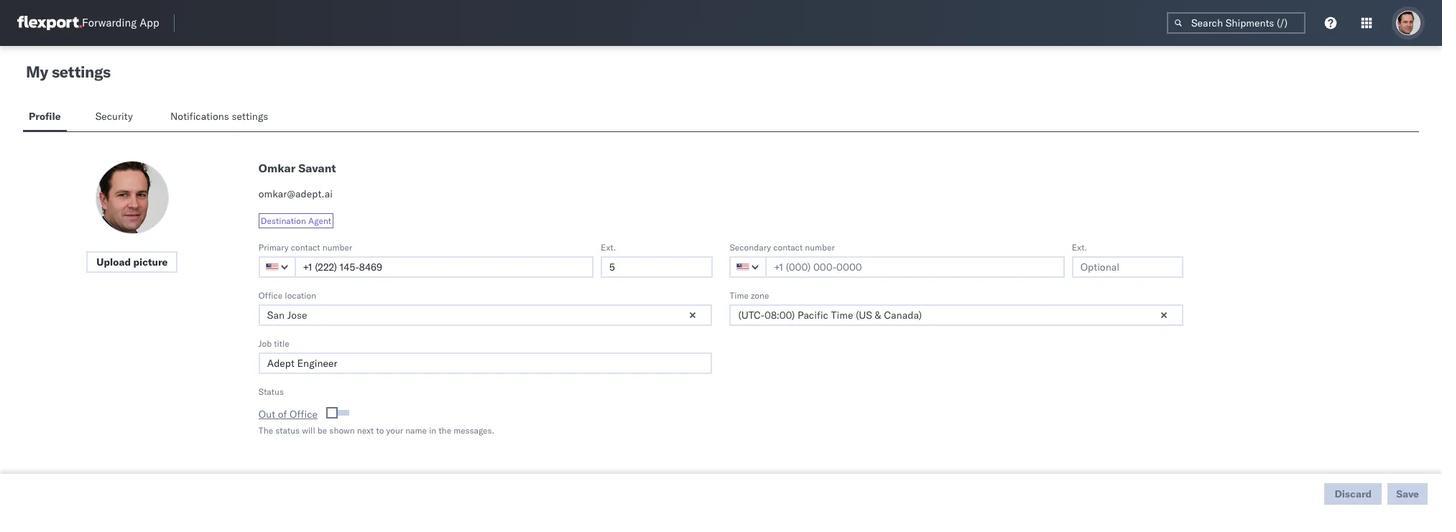 Task type: vqa. For each thing, say whether or not it's contained in the screenshot.
second United States text field from left
yes



Task type: describe. For each thing, give the bounding box(es) containing it.
your
[[386, 425, 403, 436]]

contact for secondary
[[773, 242, 803, 253]]

ext. for secondary contact number
[[1072, 242, 1087, 253]]

office location
[[259, 290, 316, 301]]

name
[[405, 425, 427, 436]]

omkar
[[259, 161, 296, 175]]

united states text field for secondary
[[730, 257, 767, 278]]

united states text field for primary
[[259, 257, 296, 278]]

primary
[[259, 242, 289, 253]]

status
[[275, 425, 300, 436]]

agent
[[308, 216, 331, 226]]

title
[[274, 338, 289, 349]]

the status will be shown next to your name in the messages.
[[259, 425, 495, 436]]

optional telephone field for secondary contact number
[[1072, 257, 1184, 278]]

my
[[26, 62, 48, 82]]

time
[[730, 290, 749, 301]]

secondary
[[730, 242, 771, 253]]

notifications settings button
[[165, 103, 280, 132]]

San Jose text field
[[259, 305, 712, 326]]

number for secondary contact number
[[805, 242, 835, 253]]

the
[[439, 425, 451, 436]]

+1 (000) 000-0000 telephone field for secondary contact number
[[766, 257, 1065, 278]]

ext. for primary contact number
[[601, 242, 616, 253]]

location
[[285, 290, 316, 301]]

in
[[429, 425, 436, 436]]

to
[[376, 425, 384, 436]]

number for primary contact number
[[322, 242, 352, 253]]

forwarding app
[[82, 16, 159, 30]]

forwarding
[[82, 16, 137, 30]]

app
[[140, 16, 159, 30]]

settings for notifications settings
[[232, 110, 268, 123]]

primary contact number
[[259, 242, 352, 253]]

out
[[259, 408, 275, 421]]



Task type: locate. For each thing, give the bounding box(es) containing it.
1 horizontal spatial +1 (000) 000-0000 telephone field
[[766, 257, 1065, 278]]

0 horizontal spatial ext.
[[601, 242, 616, 253]]

savant
[[298, 161, 336, 175]]

None checkbox
[[329, 410, 349, 416]]

time zone
[[730, 290, 769, 301]]

1 vertical spatial office
[[290, 408, 318, 421]]

0 vertical spatial settings
[[52, 62, 110, 82]]

number
[[322, 242, 352, 253], [805, 242, 835, 253]]

1 number from the left
[[322, 242, 352, 253]]

Search Shipments (/) text field
[[1167, 12, 1306, 34]]

be
[[317, 425, 327, 436]]

status
[[259, 387, 284, 397]]

1 united states text field from the left
[[259, 257, 296, 278]]

job title
[[259, 338, 289, 349]]

1 +1 (000) 000-0000 telephone field from the left
[[295, 257, 594, 278]]

united states text field down the secondary
[[730, 257, 767, 278]]

1 horizontal spatial contact
[[773, 242, 803, 253]]

(UTC-08:00) Pacific Time (US & Canada) text field
[[730, 305, 1184, 326]]

shown
[[329, 425, 355, 436]]

2 +1 (000) 000-0000 telephone field from the left
[[766, 257, 1065, 278]]

flexport. image
[[17, 16, 82, 30]]

contact for primary
[[291, 242, 320, 253]]

1 horizontal spatial settings
[[232, 110, 268, 123]]

+1 (000) 000-0000 telephone field
[[295, 257, 594, 278], [766, 257, 1065, 278]]

upload
[[97, 256, 131, 269]]

contact
[[291, 242, 320, 253], [773, 242, 803, 253]]

0 horizontal spatial +1 (000) 000-0000 telephone field
[[295, 257, 594, 278]]

will
[[302, 425, 315, 436]]

notifications settings
[[170, 110, 268, 123]]

+1 (000) 000-0000 telephone field up san jose text box
[[295, 257, 594, 278]]

security
[[95, 110, 133, 123]]

0 vertical spatial office
[[259, 290, 283, 301]]

0 horizontal spatial united states text field
[[259, 257, 296, 278]]

destination agent
[[261, 216, 331, 226]]

omkar@adept.ai
[[259, 188, 333, 200]]

contact down destination agent
[[291, 242, 320, 253]]

1 horizontal spatial ext.
[[1072, 242, 1087, 253]]

United States text field
[[259, 257, 296, 278], [730, 257, 767, 278]]

forwarding app link
[[17, 16, 159, 30]]

1 horizontal spatial office
[[290, 408, 318, 421]]

optional telephone field for primary contact number
[[601, 257, 712, 278]]

1 horizontal spatial number
[[805, 242, 835, 253]]

Optional telephone field
[[601, 257, 712, 278], [1072, 257, 1184, 278]]

omkar savant
[[259, 161, 336, 175]]

0 horizontal spatial number
[[322, 242, 352, 253]]

upload picture
[[97, 256, 168, 269]]

0 horizontal spatial optional telephone field
[[601, 257, 712, 278]]

office left location
[[259, 290, 283, 301]]

+1 (000) 000-0000 telephone field up (utc-08:00) pacific time (us & canada) text box
[[766, 257, 1065, 278]]

settings
[[52, 62, 110, 82], [232, 110, 268, 123]]

1 horizontal spatial optional telephone field
[[1072, 257, 1184, 278]]

security button
[[90, 103, 142, 132]]

0 horizontal spatial office
[[259, 290, 283, 301]]

out of office
[[259, 408, 318, 421]]

2 ext. from the left
[[1072, 242, 1087, 253]]

1 ext. from the left
[[601, 242, 616, 253]]

settings right the notifications at the left of page
[[232, 110, 268, 123]]

contact right the secondary
[[773, 242, 803, 253]]

zone
[[751, 290, 769, 301]]

settings right my
[[52, 62, 110, 82]]

1 contact from the left
[[291, 242, 320, 253]]

office up will
[[290, 408, 318, 421]]

office
[[259, 290, 283, 301], [290, 408, 318, 421]]

1 horizontal spatial united states text field
[[730, 257, 767, 278]]

Job title text field
[[259, 353, 712, 374]]

upload picture button
[[86, 252, 178, 273]]

destination
[[261, 216, 306, 226]]

2 optional telephone field from the left
[[1072, 257, 1184, 278]]

settings for my settings
[[52, 62, 110, 82]]

0 horizontal spatial settings
[[52, 62, 110, 82]]

number right the secondary
[[805, 242, 835, 253]]

ext.
[[601, 242, 616, 253], [1072, 242, 1087, 253]]

job
[[259, 338, 272, 349]]

1 vertical spatial settings
[[232, 110, 268, 123]]

number down agent
[[322, 242, 352, 253]]

picture
[[133, 256, 168, 269]]

profile
[[29, 110, 61, 123]]

1 optional telephone field from the left
[[601, 257, 712, 278]]

next
[[357, 425, 374, 436]]

+1 (000) 000-0000 telephone field for primary contact number
[[295, 257, 594, 278]]

united states text field down primary
[[259, 257, 296, 278]]

the
[[259, 425, 273, 436]]

secondary contact number
[[730, 242, 835, 253]]

settings inside button
[[232, 110, 268, 123]]

0 horizontal spatial contact
[[291, 242, 320, 253]]

2 united states text field from the left
[[730, 257, 767, 278]]

2 number from the left
[[805, 242, 835, 253]]

of
[[278, 408, 287, 421]]

my settings
[[26, 62, 110, 82]]

2 contact from the left
[[773, 242, 803, 253]]

profile button
[[23, 103, 67, 132]]

notifications
[[170, 110, 229, 123]]

messages.
[[454, 425, 495, 436]]



